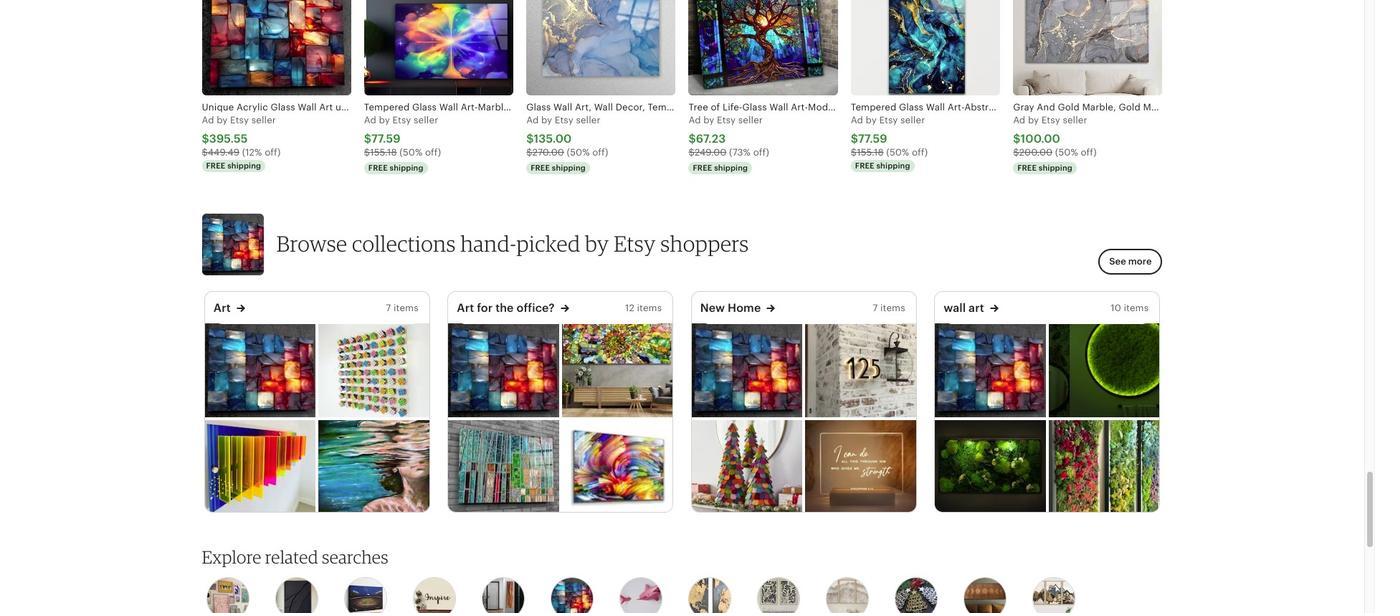 Task type: locate. For each thing, give the bounding box(es) containing it.
1 d from the left
[[208, 115, 214, 126]]

7 for art
[[386, 303, 391, 314]]

(50%
[[400, 147, 423, 158], [567, 147, 590, 158], [887, 147, 910, 158], [1056, 147, 1079, 158]]

135.00
[[534, 132, 572, 145]]

off) inside a d b y etsy seller $ 67.23 $ 249.00 (73% off) free shipping
[[754, 147, 770, 158]]

7 up the modern metal house number, hotel room numbers sign, custom house number, address number plate, home wall decor, led house number, door sign image
[[873, 303, 878, 314]]

d for tempered glass wall art-abstract wall decor--glass printing-large wall art-wall hangings-green abstract art-golden abstract wall art image at the top
[[857, 115, 864, 126]]

beautiful preserved moss artwork with led lights live moss led wall art preserved moss lighted framed moss wall art eco-friendly home decor image
[[935, 420, 1046, 515]]

y inside a d b y etsy seller $ 395.55 $ 449.49 (12% off) free shipping
[[223, 115, 228, 126]]

b inside a d b y etsy seller $ 135.00 $ 270.00 (50% off) free shipping
[[541, 115, 547, 126]]

bestseller no 1: 'lumirock' artisan-crafted wall art in 10mm acrylic glass, featuring rich tapestry of jewel-toned marble blocks, premium image for art
[[205, 323, 316, 417]]

2 7 items from the left
[[873, 303, 906, 314]]

4 seller from the left
[[739, 115, 763, 126]]

etsy
[[230, 115, 249, 126], [393, 115, 411, 126], [555, 115, 574, 126], [717, 115, 736, 126], [880, 115, 898, 126], [1042, 115, 1061, 126], [614, 231, 656, 257]]

collections
[[352, 231, 456, 257]]

hand-
[[461, 231, 517, 257]]

1 horizontal spatial 7 items
[[873, 303, 906, 314]]

2 art from the left
[[457, 302, 474, 314]]

y for unique acrylic glass wall art up to 72x48", featuring rich tapestry of jewel-toned marble blocks, premium and brilliant, life-long vibrancy image
[[223, 115, 228, 126]]

7 items
[[386, 303, 419, 314], [873, 303, 906, 314]]

shipping inside a d b y etsy seller $ 100.00 $ 200.00 (50% off) free shipping
[[1039, 163, 1073, 172]]

d inside a d b y etsy seller $ 100.00 $ 200.00 (50% off) free shipping
[[1020, 115, 1026, 126]]

home
[[728, 302, 761, 314]]

2 a d b y etsy seller $ 77.59 $ 155.18 (50% off) free shipping from the left
[[851, 115, 928, 170]]

2 y from the left
[[385, 115, 390, 126]]

7 items left wall
[[873, 303, 906, 314]]

4 b from the left
[[704, 115, 710, 126]]

off)
[[265, 147, 281, 158], [425, 147, 441, 158], [593, 147, 609, 158], [754, 147, 770, 158], [912, 147, 928, 158], [1081, 147, 1097, 158]]

(12%
[[242, 147, 262, 158]]

1 horizontal spatial 7
[[873, 303, 878, 314]]

free inside a d b y etsy seller $ 100.00 $ 200.00 (50% off) free shipping
[[1018, 163, 1037, 172]]

free for unique acrylic glass wall art up to 72x48", featuring rich tapestry of jewel-toned marble blocks, premium and brilliant, life-long vibrancy image
[[206, 161, 226, 170]]

shipping for tempered glass wall art-abstract wall decor--glass printing-large wall art-wall hangings-green abstract art-golden abstract wall art image at the top
[[877, 161, 911, 170]]

art
[[969, 302, 985, 314]]

art
[[214, 302, 231, 314], [457, 302, 474, 314]]

1 7 from the left
[[386, 303, 391, 314]]

3 off) from the left
[[593, 147, 609, 158]]

shipping inside a d b y etsy seller $ 67.23 $ 249.00 (73% off) free shipping
[[714, 163, 748, 172]]

1 b from the left
[[217, 115, 223, 126]]

77.59 for tempered glass wall art-marble wall decor-glass printing-wall hangings-abstract wall art-gold marble wall art gifts for her-alcohol ink art image
[[371, 132, 401, 145]]

seller for unique acrylic glass wall art up to 72x48", featuring rich tapestry of jewel-toned marble blocks, premium and brilliant, life-long vibrancy image
[[252, 115, 276, 126]]

etsy inside a d b y etsy seller $ 395.55 $ 449.49 (12% off) free shipping
[[230, 115, 249, 126]]

shipping for the tree of life-glass wall art-modern wall art gift-stained glass art-large wall art-wall hangings-office wall art-office wall decoration image
[[714, 163, 748, 172]]

d inside a d b y etsy seller $ 395.55 $ 449.49 (12% off) free shipping
[[208, 115, 214, 126]]

6 off) from the left
[[1081, 147, 1097, 158]]

4 off) from the left
[[754, 147, 770, 158]]

0 horizontal spatial 7 items
[[386, 303, 419, 314]]

b for tempered glass wall art-marble wall decor-glass printing-wall hangings-abstract wall art-gold marble wall art gifts for her-alcohol ink art image
[[379, 115, 385, 126]]

shipping for "gray and gold marble, gold marble glass decor, modern wall decor, abstract wall decor, marble glass art, gray marble wall art," image
[[1039, 163, 1073, 172]]

items right 10
[[1124, 303, 1149, 314]]

d for tempered glass wall art-marble wall decor-glass printing-wall hangings-abstract wall art-gold marble wall art gifts for her-alcohol ink art image
[[370, 115, 377, 126]]

3 d from the left
[[533, 115, 539, 126]]

1 art from the left
[[214, 302, 231, 314]]

a d b y etsy seller $ 395.55 $ 449.49 (12% off) free shipping
[[202, 115, 281, 170]]

bestseller no 1: 'lumirock' artisan-crafted wall art in 10mm acrylic glass, featuring rich tapestry of jewel-toned marble blocks, premium image for art for the office?
[[448, 323, 559, 417]]

3 seller from the left
[[576, 115, 601, 126]]

a inside a d b y etsy seller $ 395.55 $ 449.49 (12% off) free shipping
[[202, 115, 208, 126]]

3 a from the left
[[527, 115, 533, 126]]

y inside a d b y etsy seller $ 135.00 $ 270.00 (50% off) free shipping
[[547, 115, 552, 126]]

d inside a d b y etsy seller $ 135.00 $ 270.00 (50% off) free shipping
[[533, 115, 539, 126]]

10
[[1111, 303, 1122, 314]]

searches
[[322, 547, 389, 568]]

b inside a d b y etsy seller $ 395.55 $ 449.49 (12% off) free shipping
[[217, 115, 223, 126]]

155.18 for tempered glass wall art-abstract wall decor--glass printing-large wall art-wall hangings-green abstract art-golden abstract wall art image at the top
[[857, 147, 884, 158]]

seller
[[252, 115, 276, 126], [414, 115, 438, 126], [576, 115, 601, 126], [739, 115, 763, 126], [901, 115, 925, 126], [1063, 115, 1088, 126]]

1 a from the left
[[202, 115, 208, 126]]

5 seller from the left
[[901, 115, 925, 126]]

free
[[206, 161, 226, 170], [856, 161, 875, 170], [369, 163, 388, 172], [531, 163, 550, 172], [693, 163, 712, 172], [1018, 163, 1037, 172]]

items for art
[[637, 303, 662, 314]]

off) for tempered glass wall art-abstract wall decor--glass printing-large wall art-wall hangings-green abstract art-golden abstract wall art image at the top
[[912, 147, 928, 158]]

by
[[585, 231, 609, 257]]

seller inside a d b y etsy seller $ 100.00 $ 200.00 (50% off) free shipping
[[1063, 115, 1088, 126]]

0 horizontal spatial 7
[[386, 303, 391, 314]]

5 a from the left
[[851, 115, 858, 126]]

7 items down collections
[[386, 303, 419, 314]]

3 items from the left
[[881, 303, 906, 314]]

a inside a d b y etsy seller $ 67.23 $ 249.00 (73% off) free shipping
[[689, 115, 695, 126]]

6 y from the left
[[1034, 115, 1039, 126]]

1 y from the left
[[223, 115, 228, 126]]

d inside a d b y etsy seller $ 67.23 $ 249.00 (73% off) free shipping
[[695, 115, 701, 126]]

items down collections
[[394, 303, 419, 314]]

5 off) from the left
[[912, 147, 928, 158]]

0 horizontal spatial art
[[214, 302, 231, 314]]

off) for glass wall art, wall decor, tempered glass, alcohol ink glass decor, blue marble glass printing, luxury marble glass wall art, image
[[593, 147, 609, 158]]

a d b y etsy seller $ 77.59 $ 155.18 (50% off) free shipping
[[364, 115, 441, 172], [851, 115, 928, 170]]

d for unique acrylic glass wall art up to 72x48", featuring rich tapestry of jewel-toned marble blocks, premium and brilliant, life-long vibrancy image
[[208, 115, 214, 126]]

off) for unique acrylic glass wall art up to 72x48", featuring rich tapestry of jewel-toned marble blocks, premium and brilliant, life-long vibrancy image
[[265, 147, 281, 158]]

seller inside a d b y etsy seller $ 135.00 $ 270.00 (50% off) free shipping
[[576, 115, 601, 126]]

a d b y etsy seller $ 100.00 $ 200.00 (50% off) free shipping
[[1014, 115, 1097, 172]]

tempered glass wall art-abstract wall decor--glass printing-large wall art-wall hangings-green abstract art-golden abstract wall art image
[[851, 0, 1001, 96]]

etsy for the tree of life-glass wall art-modern wall art gift-stained glass art-large wall art-wall hangings-office wall art-office wall decoration image
[[717, 115, 736, 126]]

1 off) from the left
[[265, 147, 281, 158]]

(50% inside a d b y etsy seller $ 135.00 $ 270.00 (50% off) free shipping
[[567, 147, 590, 158]]

67.23
[[696, 132, 726, 145]]

1 horizontal spatial 155.18
[[857, 147, 884, 158]]

seller inside a d b y etsy seller $ 395.55 $ 449.49 (12% off) free shipping
[[252, 115, 276, 126]]

$
[[202, 132, 209, 145], [364, 132, 371, 145], [527, 132, 534, 145], [689, 132, 696, 145], [851, 132, 858, 145], [1014, 132, 1021, 145], [202, 147, 208, 158], [364, 147, 370, 158], [527, 147, 533, 158], [689, 147, 695, 158], [851, 147, 857, 158], [1014, 147, 1020, 158]]

26" and 38", pair of handmade multicolor christmas tree in hand felted wool - extra large, mantle decor, rainbow trees, image
[[692, 420, 803, 515]]

d
[[208, 115, 214, 126], [370, 115, 377, 126], [533, 115, 539, 126], [695, 115, 701, 126], [857, 115, 864, 126], [1020, 115, 1026, 126]]

items right 12
[[637, 303, 662, 314]]

shipping for unique acrylic glass wall art up to 72x48", featuring rich tapestry of jewel-toned marble blocks, premium and brilliant, life-long vibrancy image
[[227, 161, 261, 170]]

1 items from the left
[[394, 303, 419, 314]]

items
[[394, 303, 419, 314], [637, 303, 662, 314], [881, 303, 906, 314], [1124, 303, 1149, 314]]

(50% for tempered glass wall art-abstract wall decor--glass printing-large wall art-wall hangings-green abstract art-golden abstract wall art image at the top
[[887, 147, 910, 158]]

1 seller from the left
[[252, 115, 276, 126]]

art for art
[[214, 302, 231, 314]]

(73%
[[729, 147, 751, 158]]

seller for "gray and gold marble, gold marble glass decor, modern wall decor, abstract wall decor, marble glass art, gray marble wall art," image
[[1063, 115, 1088, 126]]

2 bestseller no 1: 'lumirock' artisan-crafted wall art in 10mm acrylic glass, featuring rich tapestry of jewel-toned marble blocks, premium image from the left
[[448, 323, 559, 417]]

shipping
[[227, 161, 261, 170], [877, 161, 911, 170], [390, 163, 424, 172], [552, 163, 586, 172], [714, 163, 748, 172], [1039, 163, 1073, 172]]

1 horizontal spatial a d b y etsy seller $ 77.59 $ 155.18 (50% off) free shipping
[[851, 115, 928, 170]]

y
[[223, 115, 228, 126], [385, 115, 390, 126], [547, 115, 552, 126], [710, 115, 715, 126], [872, 115, 877, 126], [1034, 115, 1039, 126]]

tree of life-glass wall art-modern wall art gift-stained glass art-large wall art-wall hangings-office wall art-office wall decoration image
[[689, 0, 838, 96]]

2 d from the left
[[370, 115, 377, 126]]

2 7 from the left
[[873, 303, 878, 314]]

2 items from the left
[[637, 303, 662, 314]]

2 155.18 from the left
[[857, 147, 884, 158]]

a for the tree of life-glass wall art-modern wall art gift-stained glass art-large wall art-wall hangings-office wall art-office wall decoration image
[[689, 115, 695, 126]]

tempered panoramic glass wall art extra large wall art abstract wall hangings mega size wall decor for,home decor,housewarming,new home gift image
[[562, 323, 673, 417]]

3 (50% from the left
[[887, 147, 910, 158]]

items left wall
[[881, 303, 906, 314]]

shipping inside a d b y etsy seller $ 395.55 $ 449.49 (12% off) free shipping
[[227, 161, 261, 170]]

b
[[217, 115, 223, 126], [379, 115, 385, 126], [541, 115, 547, 126], [704, 115, 710, 126], [866, 115, 872, 126], [1028, 115, 1034, 126]]

4 (50% from the left
[[1056, 147, 1079, 158]]

0 horizontal spatial 77.59
[[371, 132, 401, 145]]

a for glass wall art, wall decor, tempered glass, alcohol ink glass decor, blue marble glass printing, luxury marble glass wall art, image
[[527, 115, 533, 126]]

b inside a d b y etsy seller $ 100.00 $ 200.00 (50% off) free shipping
[[1028, 115, 1034, 126]]

2 77.59 from the left
[[858, 132, 888, 145]]

4 bestseller no 1: 'lumirock' artisan-crafted wall art in 10mm acrylic glass, featuring rich tapestry of jewel-toned marble blocks, premium image from the left
[[935, 323, 1046, 417]]

(50% inside a d b y etsy seller $ 100.00 $ 200.00 (50% off) free shipping
[[1056, 147, 1079, 158]]

bestseller no 1: 'lumirock' artisan-crafted wall art in 10mm acrylic glass, featuring rich tapestry of jewel-toned marble blocks, premium image
[[205, 323, 316, 417], [448, 323, 559, 417], [692, 323, 803, 417], [935, 323, 1046, 417]]

etsy inside a d b y etsy seller $ 100.00 $ 200.00 (50% off) free shipping
[[1042, 115, 1061, 126]]

(50% for tempered glass wall art-marble wall decor-glass printing-wall hangings-abstract wall art-gold marble wall art gifts for her-alcohol ink art image
[[400, 147, 423, 158]]

1 (50% from the left
[[400, 147, 423, 158]]

3 bestseller no 1: 'lumirock' artisan-crafted wall art in 10mm acrylic glass, featuring rich tapestry of jewel-toned marble blocks, premium image from the left
[[692, 323, 803, 417]]

b for the tree of life-glass wall art-modern wall art gift-stained glass art-large wall art-wall hangings-office wall art-office wall decoration image
[[704, 115, 710, 126]]

6 seller from the left
[[1063, 115, 1088, 126]]

oversized moss wall art, natural dried moss wall art, wall moss decor, moss wall art decor with led, aesthetic preserved moss wall art image
[[1049, 323, 1160, 417]]

5 y from the left
[[872, 115, 877, 126]]

unique rubiks cube wall art. magic cube puzzle wall piece.modern 3d sculpture. retro vintage toy rubik. this piece is interactive© image
[[319, 323, 429, 417]]

249.00
[[695, 147, 727, 158]]

tempered glass wall art-marble wall decor-glass printing-wall hangings-abstract wall art-gold marble wall art gifts for her-alcohol ink art image
[[364, 0, 514, 96]]

6 a from the left
[[1014, 115, 1020, 126]]

y for glass wall art, wall decor, tempered glass, alcohol ink glass decor, blue marble glass printing, luxury marble glass wall art, image
[[547, 115, 552, 126]]

etsy for glass wall art, wall decor, tempered glass, alcohol ink glass decor, blue marble glass printing, luxury marble glass wall art, image
[[555, 115, 574, 126]]

a for tempered glass wall art-abstract wall decor--glass printing-large wall art-wall hangings-green abstract art-golden abstract wall art image at the top
[[851, 115, 858, 126]]

0 horizontal spatial 155.18
[[370, 147, 397, 158]]

y inside a d b y etsy seller $ 100.00 $ 200.00 (50% off) free shipping
[[1034, 115, 1039, 126]]

art for art for the office?
[[457, 302, 474, 314]]

seller for glass wall art, wall decor, tempered glass, alcohol ink glass decor, blue marble glass printing, luxury marble glass wall art, image
[[576, 115, 601, 126]]

tempered glass wall art / canvas wall art / colorful wall decor /  glass printing  / large wall art / abstract window decor image
[[562, 420, 673, 515]]

picked
[[517, 231, 581, 257]]

seller inside a d b y etsy seller $ 67.23 $ 249.00 (73% off) free shipping
[[739, 115, 763, 126]]

6 b from the left
[[1028, 115, 1034, 126]]

1 bestseller no 1: 'lumirock' artisan-crafted wall art in 10mm acrylic glass, featuring rich tapestry of jewel-toned marble blocks, premium image from the left
[[205, 323, 316, 417]]

a d b y etsy seller $ 77.59 $ 155.18 (50% off) free shipping for tempered glass wall art-marble wall decor-glass printing-wall hangings-abstract wall art-gold marble wall art gifts for her-alcohol ink art image
[[364, 115, 441, 172]]

(50% for glass wall art, wall decor, tempered glass, alcohol ink glass decor, blue marble glass printing, luxury marble glass wall art, image
[[567, 147, 590, 158]]

100.00
[[1021, 132, 1061, 145]]

items for new
[[881, 303, 906, 314]]

a inside a d b y etsy seller $ 100.00 $ 200.00 (50% off) free shipping
[[1014, 115, 1020, 126]]

b for unique acrylic glass wall art up to 72x48", featuring rich tapestry of jewel-toned marble blocks, premium and brilliant, life-long vibrancy image
[[217, 115, 223, 126]]

12 items
[[625, 303, 662, 314]]

6 d from the left
[[1020, 115, 1026, 126]]

1 7 items from the left
[[386, 303, 419, 314]]

2 a from the left
[[364, 115, 371, 126]]

personalized bible verse led light, custom favorite bible verse gift, christian home decor, faith based decor, religious led light image
[[806, 420, 916, 515]]

4 a from the left
[[689, 115, 695, 126]]

shipping for glass wall art, wall decor, tempered glass, alcohol ink glass decor, blue marble glass printing, luxury marble glass wall art, image
[[552, 163, 586, 172]]

2 off) from the left
[[425, 147, 441, 158]]

free inside a d b y etsy seller $ 67.23 $ 249.00 (73% off) free shipping
[[693, 163, 712, 172]]

a
[[202, 115, 208, 126], [364, 115, 371, 126], [527, 115, 533, 126], [689, 115, 695, 126], [851, 115, 858, 126], [1014, 115, 1020, 126]]

4 d from the left
[[695, 115, 701, 126]]

off) inside a d b y etsy seller $ 100.00 $ 200.00 (50% off) free shipping
[[1081, 147, 1097, 158]]

1 155.18 from the left
[[370, 147, 397, 158]]

4 y from the left
[[710, 115, 715, 126]]

1 a d b y etsy seller $ 77.59 $ 155.18 (50% off) free shipping from the left
[[364, 115, 441, 172]]

77.59
[[371, 132, 401, 145], [858, 132, 888, 145]]

2 seller from the left
[[414, 115, 438, 126]]

7
[[386, 303, 391, 314], [873, 303, 878, 314]]

80s art 3d wall sculpture, contemporary wall art, parametric art, geometric wall art, plexiglass art, abstract art, mid century modern art image
[[205, 420, 316, 515]]

b inside a d b y etsy seller $ 67.23 $ 249.00 (73% off) free shipping
[[704, 115, 710, 126]]

3 y from the left
[[547, 115, 552, 126]]

y for the tree of life-glass wall art-modern wall art gift-stained glass art-large wall art-wall hangings-office wall art-office wall decoration image
[[710, 115, 715, 126]]

y inside a d b y etsy seller $ 67.23 $ 249.00 (73% off) free shipping
[[710, 115, 715, 126]]

0 horizontal spatial a d b y etsy seller $ 77.59 $ 155.18 (50% off) free shipping
[[364, 115, 441, 172]]

free inside a d b y etsy seller $ 395.55 $ 449.49 (12% off) free shipping
[[206, 161, 226, 170]]

395.55
[[209, 132, 248, 145]]

1 horizontal spatial 77.59
[[858, 132, 888, 145]]

off) inside a d b y etsy seller $ 135.00 $ 270.00 (50% off) free shipping
[[593, 147, 609, 158]]

155.18
[[370, 147, 397, 158], [857, 147, 884, 158]]

4 items from the left
[[1124, 303, 1149, 314]]

seller for tempered glass wall art-abstract wall decor--glass printing-large wall art-wall hangings-green abstract art-golden abstract wall art image at the top
[[901, 115, 925, 126]]

a for unique acrylic glass wall art up to 72x48", featuring rich tapestry of jewel-toned marble blocks, premium and brilliant, life-long vibrancy image
[[202, 115, 208, 126]]

etsy inside a d b y etsy seller $ 135.00 $ 270.00 (50% off) free shipping
[[555, 115, 574, 126]]

2 (50% from the left
[[567, 147, 590, 158]]

1 horizontal spatial art
[[457, 302, 474, 314]]

art for the office?
[[457, 302, 555, 314]]

7 up unique rubiks cube wall art. magic cube puzzle wall piece.modern 3d sculpture. retro vintage toy rubik. this piece is interactive© image
[[386, 303, 391, 314]]

a d b y etsy seller $ 135.00 $ 270.00 (50% off) free shipping
[[527, 115, 609, 172]]

3 b from the left
[[541, 115, 547, 126]]

etsy inside a d b y etsy seller $ 67.23 $ 249.00 (73% off) free shipping
[[717, 115, 736, 126]]

free for tempered glass wall art-marble wall decor-glass printing-wall hangings-abstract wall art-gold marble wall art gifts for her-alcohol ink art image
[[369, 163, 388, 172]]

explore related searches
[[202, 547, 389, 568]]

a inside a d b y etsy seller $ 135.00 $ 270.00 (50% off) free shipping
[[527, 115, 533, 126]]

shipping inside a d b y etsy seller $ 135.00 $ 270.00 (50% off) free shipping
[[552, 163, 586, 172]]

off) inside a d b y etsy seller $ 395.55 $ 449.49 (12% off) free shipping
[[265, 147, 281, 158]]

2 b from the left
[[379, 115, 385, 126]]

5 b from the left
[[866, 115, 872, 126]]

shoppers
[[661, 231, 749, 257]]

off) for "gray and gold marble, gold marble glass decor, modern wall decor, abstract wall decor, marble glass art, gray marble wall art," image
[[1081, 147, 1097, 158]]

free inside a d b y etsy seller $ 135.00 $ 270.00 (50% off) free shipping
[[531, 163, 550, 172]]

5 d from the left
[[857, 115, 864, 126]]

b for glass wall art, wall decor, tempered glass, alcohol ink glass decor, blue marble glass printing, luxury marble glass wall art, image
[[541, 115, 547, 126]]

1 77.59 from the left
[[371, 132, 401, 145]]



Task type: vqa. For each thing, say whether or not it's contained in the screenshot.
"Learn more" to the bottom
no



Task type: describe. For each thing, give the bounding box(es) containing it.
77.59 for tempered glass wall art-abstract wall decor--glass printing-large wall art-wall hangings-green abstract art-golden abstract wall art image at the top
[[858, 132, 888, 145]]

off) for tempered glass wall art-marble wall decor-glass printing-wall hangings-abstract wall art-gold marble wall art gifts for her-alcohol ink art image
[[425, 147, 441, 158]]

more
[[1129, 256, 1152, 267]]

y for tempered glass wall art-abstract wall decor--glass printing-large wall art-wall hangings-green abstract art-golden abstract wall art image at the top
[[872, 115, 877, 126]]

see more link
[[1099, 249, 1163, 275]]

see
[[1110, 256, 1127, 267]]

7 for new home
[[873, 303, 878, 314]]

unique acrylic glass wall art up to 72x48", featuring rich tapestry of jewel-toned marble blocks, premium and brilliant, life-long vibrancy image
[[202, 0, 351, 96]]

shipping for tempered glass wall art-marble wall decor-glass printing-wall hangings-abstract wall art-gold marble wall art gifts for her-alcohol ink art image
[[390, 163, 424, 172]]

y for "gray and gold marble, gold marble glass decor, modern wall decor, abstract wall decor, marble glass art, gray marble wall art," image
[[1034, 115, 1039, 126]]

free for "gray and gold marble, gold marble glass decor, modern wall decor, abstract wall decor, marble glass art, gray marble wall art," image
[[1018, 163, 1037, 172]]

a d b y etsy seller $ 77.59 $ 155.18 (50% off) free shipping for tempered glass wall art-abstract wall decor--glass printing-large wall art-wall hangings-green abstract art-golden abstract wall art image at the top
[[851, 115, 928, 170]]

270.00
[[533, 147, 564, 158]]

d for "gray and gold marble, gold marble glass decor, modern wall decor, abstract wall decor, marble glass art, gray marble wall art," image
[[1020, 115, 1026, 126]]

related
[[265, 547, 318, 568]]

modern metal house number, hotel room numbers sign, custom house number, address number plate, home wall decor, led house number, door sign image
[[806, 323, 916, 417]]

rainbow moss wall art | preserved moss | wall decor living room | colorful art | office decor | triptych art | handmade gift | wall art image
[[1049, 420, 1160, 515]]

d for the tree of life-glass wall art-modern wall art gift-stained glass art-large wall art-wall hangings-office wall art-office wall decoration image
[[695, 115, 701, 126]]

155.18 for tempered glass wall art-marble wall decor-glass printing-wall hangings-abstract wall art-gold marble wall art gifts for her-alcohol ink art image
[[370, 147, 397, 158]]

abstract art tempered glass printing wall art , modern wall art, extra large wall art,modern glass art, christmas gift image
[[448, 420, 559, 515]]

b for tempered glass wall art-abstract wall decor--glass printing-large wall art-wall hangings-green abstract art-golden abstract wall art image at the top
[[866, 115, 872, 126]]

free for the tree of life-glass wall art-modern wall art gift-stained glass art-large wall art-wall hangings-office wall art-office wall decoration image
[[693, 163, 712, 172]]

etsy for tempered glass wall art-abstract wall decor--glass printing-large wall art-wall hangings-green abstract art-golden abstract wall art image at the top
[[880, 115, 898, 126]]

seller for tempered glass wall art-marble wall decor-glass printing-wall hangings-abstract wall art-gold marble wall art gifts for her-alcohol ink art image
[[414, 115, 438, 126]]

explore related searches region
[[193, 547, 1172, 613]]

10 items
[[1111, 303, 1149, 314]]

(50% for "gray and gold marble, gold marble glass decor, modern wall decor, abstract wall decor, marble glass art, gray marble wall art," image
[[1056, 147, 1079, 158]]

free for tempered glass wall art-abstract wall decor--glass printing-large wall art-wall hangings-green abstract art-golden abstract wall art image at the top
[[856, 161, 875, 170]]

etsy for tempered glass wall art-marble wall decor-glass printing-wall hangings-abstract wall art-gold marble wall art gifts for her-alcohol ink art image
[[393, 115, 411, 126]]

7 items for new home
[[873, 303, 906, 314]]

7 items for art
[[386, 303, 419, 314]]

browse
[[276, 231, 347, 257]]

a d b y etsy seller $ 67.23 $ 249.00 (73% off) free shipping
[[689, 115, 770, 172]]

for
[[477, 302, 493, 314]]

bestseller no 1: 'lumirock' artisan-crafted wall art in 10mm acrylic glass, featuring rich tapestry of jewel-toned marble blocks, premium image for new home
[[692, 323, 803, 417]]

etsy for "gray and gold marble, gold marble glass decor, modern wall decor, abstract wall decor, marble glass art, gray marble wall art," image
[[1042, 115, 1061, 126]]

wall
[[944, 302, 966, 314]]

glass wall art, wall decor, tempered glass, alcohol ink glass decor, blue marble glass printing, luxury marble glass wall art, image
[[527, 0, 676, 96]]

a for tempered glass wall art-marble wall decor-glass printing-wall hangings-abstract wall art-gold marble wall art gifts for her-alcohol ink art image
[[364, 115, 371, 126]]

see more
[[1110, 256, 1152, 267]]

items for wall
[[1124, 303, 1149, 314]]

off) for the tree of life-glass wall art-modern wall art gift-stained glass art-large wall art-wall hangings-office wall art-office wall decoration image
[[754, 147, 770, 158]]

free for glass wall art, wall decor, tempered glass, alcohol ink glass decor, blue marble glass printing, luxury marble glass wall art, image
[[531, 163, 550, 172]]

browse collections hand-picked by etsy shoppers
[[276, 231, 749, 257]]

b for "gray and gold marble, gold marble glass decor, modern wall decor, abstract wall decor, marble glass art, gray marble wall art," image
[[1028, 115, 1034, 126]]

12
[[625, 303, 635, 314]]

new
[[701, 302, 725, 314]]

449.49
[[208, 147, 240, 158]]

bestseller no 1: 'lumirock' artisan-crafted wall art in 10mm acrylic glass, featuring rich tapestry of jewel-toned marble blocks, premium image for wall art
[[935, 323, 1046, 417]]

office?
[[517, 302, 555, 314]]

the
[[496, 302, 514, 314]]

seller for the tree of life-glass wall art-modern wall art gift-stained glass art-large wall art-wall hangings-office wall art-office wall decoration image
[[739, 115, 763, 126]]

new home
[[701, 302, 761, 314]]

y for tempered glass wall art-marble wall decor-glass printing-wall hangings-abstract wall art-gold marble wall art gifts for her-alcohol ink art image
[[385, 115, 390, 126]]

explore
[[202, 547, 262, 568]]

gray and gold marble, gold marble glass decor, modern wall decor, abstract wall decor, marble glass art, gray marble wall art, image
[[1014, 0, 1163, 96]]

200.00
[[1020, 147, 1053, 158]]

underwater painting, water art, original artwork, acrylic painting, canvas art, realistic art, expressionism, man in water, ocean art image
[[319, 420, 429, 515]]

d for glass wall art, wall decor, tempered glass, alcohol ink glass decor, blue marble glass printing, luxury marble glass wall art, image
[[533, 115, 539, 126]]

wall art
[[944, 302, 985, 314]]

a for "gray and gold marble, gold marble glass decor, modern wall decor, abstract wall decor, marble glass art, gray marble wall art," image
[[1014, 115, 1020, 126]]

etsy for unique acrylic glass wall art up to 72x48", featuring rich tapestry of jewel-toned marble blocks, premium and brilliant, life-long vibrancy image
[[230, 115, 249, 126]]



